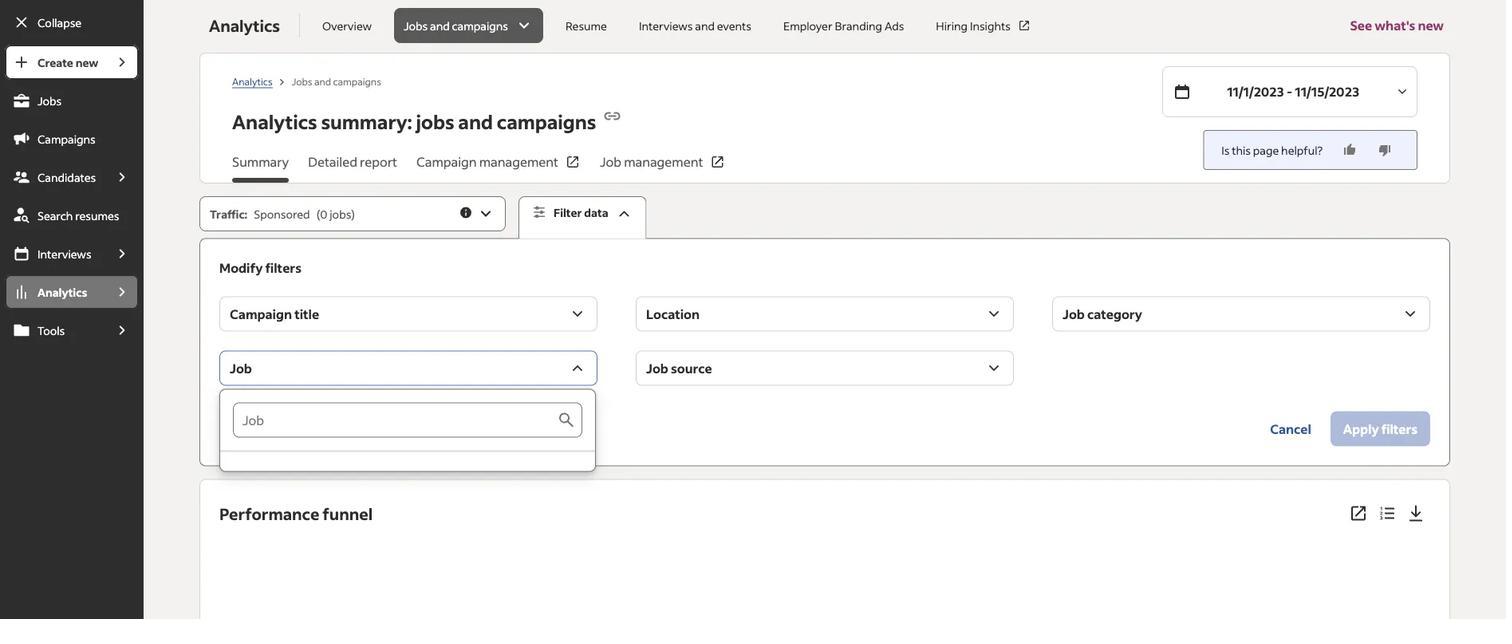 Task type: vqa. For each thing, say whether or not it's contained in the screenshot.
Summary LINK
yes



Task type: locate. For each thing, give the bounding box(es) containing it.
jobs
[[416, 109, 454, 134], [330, 207, 351, 221]]

is this page helpful?
[[1222, 143, 1323, 157]]

0 vertical spatial new
[[1418, 17, 1444, 34]]

analytics link
[[232, 75, 273, 88], [5, 274, 105, 310]]

0 vertical spatial campaign
[[416, 154, 477, 170]]

1 vertical spatial filters
[[271, 420, 307, 437]]

job source
[[646, 360, 712, 376]]

job inside dropdown button
[[1063, 306, 1085, 322]]

insights
[[970, 18, 1011, 33]]

new right create
[[75, 55, 98, 69]]

job left source
[[646, 360, 668, 376]]

search resumes
[[37, 208, 119, 223]]

job source button
[[636, 351, 1014, 386]]

resumes
[[75, 208, 119, 223]]

1 vertical spatial jobs
[[330, 207, 351, 221]]

campaign management link
[[416, 152, 581, 183]]

0 vertical spatial campaigns
[[452, 18, 508, 33]]

jobs and campaigns
[[404, 18, 508, 33], [292, 75, 381, 87]]

0 vertical spatial interviews
[[639, 18, 693, 33]]

collapse
[[37, 15, 82, 30]]

job category button
[[1052, 296, 1430, 332]]

campaign inside dropdown button
[[230, 306, 292, 322]]

see
[[1350, 17, 1372, 34]]

export as csv image
[[1407, 504, 1426, 523]]

-
[[1287, 83, 1292, 100]]

job management link
[[600, 152, 725, 183]]

1 horizontal spatial new
[[1418, 17, 1444, 34]]

jobs up campaign management
[[416, 109, 454, 134]]

0 horizontal spatial interviews
[[37, 247, 91, 261]]

job button
[[219, 351, 598, 386]]

1 management from the left
[[479, 154, 558, 170]]

interviews for interviews and events
[[639, 18, 693, 33]]

1 horizontal spatial jobs and campaigns
[[404, 18, 508, 33]]

0 horizontal spatial jobs
[[37, 93, 62, 108]]

job up clear
[[230, 360, 252, 376]]

campaign
[[416, 154, 477, 170], [230, 306, 292, 322]]

1 vertical spatial jobs
[[292, 75, 312, 87]]

1 vertical spatial new
[[75, 55, 98, 69]]

1 horizontal spatial analytics link
[[232, 75, 273, 88]]

view detailed report image
[[1349, 504, 1368, 523]]

job list box
[[220, 390, 595, 471]]

1 horizontal spatial interviews
[[639, 18, 693, 33]]

summary
[[232, 154, 289, 170]]

interviews inside interviews and events link
[[639, 18, 693, 33]]

management inside 'link'
[[479, 154, 558, 170]]

filter data button
[[519, 196, 647, 239]]

employer
[[783, 18, 833, 33]]

interviews and events
[[639, 18, 751, 33]]

interviews and events link
[[629, 8, 761, 43]]

clear all filters button
[[219, 411, 307, 446]]

employer branding ads link
[[774, 8, 914, 43]]

0 horizontal spatial jobs
[[330, 207, 351, 221]]

tools
[[37, 323, 65, 337]]

0 horizontal spatial campaign
[[230, 306, 292, 322]]

page
[[1253, 143, 1279, 157]]

new right what's
[[1418, 17, 1444, 34]]

see what's new button
[[1350, 0, 1444, 53]]

menu bar
[[0, 45, 144, 619]]

interviews down search resumes link
[[37, 247, 91, 261]]

this page is helpful image
[[1342, 142, 1358, 158]]

1 vertical spatial jobs and campaigns
[[292, 75, 381, 87]]

campaign left the title
[[230, 306, 292, 322]]

filters inside button
[[271, 420, 307, 437]]

campaigns
[[37, 132, 95, 146]]

interviews
[[639, 18, 693, 33], [37, 247, 91, 261]]

summary:
[[321, 109, 412, 134]]

filter
[[554, 205, 582, 220]]

campaign management
[[416, 154, 558, 170]]

1 horizontal spatial jobs
[[416, 109, 454, 134]]

create new link
[[5, 45, 105, 80]]

jobs and campaigns inside jobs and campaigns button
[[404, 18, 508, 33]]

analytics inside menu bar
[[37, 285, 87, 299]]

campaign title
[[230, 306, 319, 322]]

filters right modify
[[265, 259, 301, 276]]

tools link
[[5, 313, 105, 348]]

job for job category
[[1063, 306, 1085, 322]]

filters right the all at the left
[[271, 420, 307, 437]]

1 vertical spatial campaigns
[[333, 75, 381, 87]]

and inside button
[[430, 18, 450, 33]]

analytics
[[209, 15, 280, 36], [232, 75, 273, 87], [232, 109, 317, 134], [37, 285, 87, 299]]

1 vertical spatial interviews
[[37, 247, 91, 261]]

detailed report link
[[308, 152, 397, 183]]

events
[[717, 18, 751, 33]]

0 horizontal spatial new
[[75, 55, 98, 69]]

location button
[[636, 296, 1014, 332]]

campaign down analytics summary: jobs and campaigns in the top left of the page
[[416, 154, 477, 170]]

campaign inside 'link'
[[416, 154, 477, 170]]

branding
[[835, 18, 882, 33]]

filters
[[265, 259, 301, 276], [271, 420, 307, 437]]

1 vertical spatial analytics link
[[5, 274, 105, 310]]

jobs right 0
[[330, 207, 351, 221]]

0 vertical spatial jobs
[[404, 18, 428, 33]]

job for job
[[230, 360, 252, 376]]

0 vertical spatial jobs
[[416, 109, 454, 134]]

hiring insights
[[936, 18, 1011, 33]]

job left category at the right of page
[[1063, 306, 1085, 322]]

interviews for interviews
[[37, 247, 91, 261]]

jobs link
[[5, 83, 139, 118]]

this page is not helpful image
[[1377, 142, 1393, 158]]

1 horizontal spatial management
[[624, 154, 703, 170]]

0 horizontal spatial management
[[479, 154, 558, 170]]

0 horizontal spatial analytics link
[[5, 274, 105, 310]]

campaigns
[[452, 18, 508, 33], [333, 75, 381, 87], [497, 109, 596, 134]]

job down show shareable url image
[[600, 154, 621, 170]]

2 management from the left
[[624, 154, 703, 170]]

0 vertical spatial filters
[[265, 259, 301, 276]]

2 vertical spatial jobs
[[37, 93, 62, 108]]

job
[[600, 154, 621, 170], [1063, 306, 1085, 322], [230, 360, 252, 376], [646, 360, 668, 376]]

interviews left events
[[639, 18, 693, 33]]

and
[[430, 18, 450, 33], [695, 18, 715, 33], [314, 75, 331, 87], [458, 109, 493, 134]]

what's
[[1375, 17, 1415, 34]]

)
[[351, 207, 355, 221]]

this
[[1232, 143, 1251, 157]]

1 vertical spatial campaign
[[230, 306, 292, 322]]

analytics summary: jobs and campaigns
[[232, 109, 596, 134]]

job category
[[1063, 306, 1142, 322]]

search resumes link
[[5, 198, 139, 233]]

create new
[[37, 55, 98, 69]]

resume
[[566, 18, 607, 33]]

campaign for campaign management
[[416, 154, 477, 170]]

search
[[37, 208, 73, 223]]

11/15/2023
[[1295, 83, 1359, 100]]

jobs and campaigns button
[[394, 8, 543, 43]]

jobs
[[404, 18, 428, 33], [292, 75, 312, 87], [37, 93, 62, 108]]

interviews inside interviews link
[[37, 247, 91, 261]]

0 vertical spatial jobs and campaigns
[[404, 18, 508, 33]]

1 horizontal spatial campaign
[[416, 154, 477, 170]]

candidates
[[37, 170, 96, 184]]

2 horizontal spatial jobs
[[404, 18, 428, 33]]

management
[[479, 154, 558, 170], [624, 154, 703, 170]]

report
[[360, 154, 397, 170]]



Task type: describe. For each thing, give the bounding box(es) containing it.
ads
[[885, 18, 904, 33]]

job for job management
[[600, 154, 621, 170]]

summary link
[[232, 152, 289, 183]]

new inside menu bar
[[75, 55, 98, 69]]

new inside 'button'
[[1418, 17, 1444, 34]]

2 vertical spatial campaigns
[[497, 109, 596, 134]]

this filters data based on the type of traffic a job received, not the sponsored status of the job itself. some jobs may receive both sponsored and organic traffic. combined view shows all traffic. image
[[459, 205, 473, 220]]

performance funnel
[[219, 503, 373, 524]]

campaign for campaign title
[[230, 306, 292, 322]]

is
[[1222, 143, 1230, 157]]

11/1/2023
[[1227, 83, 1284, 100]]

traffic: sponsored ( 0 jobs )
[[210, 207, 355, 221]]

source
[[671, 360, 712, 376]]

campaigns inside button
[[452, 18, 508, 33]]

0 horizontal spatial jobs and campaigns
[[292, 75, 381, 87]]

sponsored
[[254, 207, 310, 221]]

filter data
[[554, 205, 608, 220]]

traffic:
[[210, 207, 247, 221]]

employer branding ads
[[783, 18, 904, 33]]

detailed report
[[308, 154, 397, 170]]

jobs inside button
[[404, 18, 428, 33]]

see what's new
[[1350, 17, 1444, 34]]

campaigns link
[[5, 121, 139, 156]]

modify
[[219, 259, 263, 276]]

Job field
[[233, 403, 557, 438]]

all
[[254, 420, 268, 437]]

job management
[[600, 154, 703, 170]]

management for job management
[[624, 154, 703, 170]]

1 horizontal spatial jobs
[[292, 75, 312, 87]]

clear all filters
[[219, 420, 307, 437]]

0
[[320, 207, 327, 221]]

collapse button
[[5, 5, 139, 40]]

cancel button
[[1257, 411, 1324, 446]]

title
[[295, 306, 319, 322]]

hiring
[[936, 18, 968, 33]]

modify filters
[[219, 259, 301, 276]]

location
[[646, 306, 700, 322]]

campaign title button
[[219, 296, 598, 332]]

menu bar containing create new
[[0, 45, 144, 619]]

0 vertical spatial analytics link
[[232, 75, 273, 88]]

management for campaign management
[[479, 154, 558, 170]]

detailed
[[308, 154, 357, 170]]

performance
[[219, 503, 319, 524]]

create
[[37, 55, 73, 69]]

hiring insights link
[[926, 8, 1041, 43]]

category
[[1087, 306, 1142, 322]]

data
[[584, 205, 608, 220]]

resume link
[[556, 8, 617, 43]]

job for job source
[[646, 360, 668, 376]]

candidates link
[[5, 160, 105, 195]]

clear
[[219, 420, 252, 437]]

show shareable url image
[[603, 106, 622, 126]]

helpful?
[[1281, 143, 1323, 157]]

jobs inside menu bar
[[37, 93, 62, 108]]

interviews link
[[5, 236, 105, 271]]

overview link
[[313, 8, 381, 43]]

cancel
[[1270, 420, 1311, 437]]

overview
[[322, 18, 372, 33]]

funnel
[[323, 503, 373, 524]]

table view image
[[1378, 504, 1397, 523]]

(
[[316, 207, 320, 221]]

11/1/2023 - 11/15/2023
[[1227, 83, 1359, 100]]



